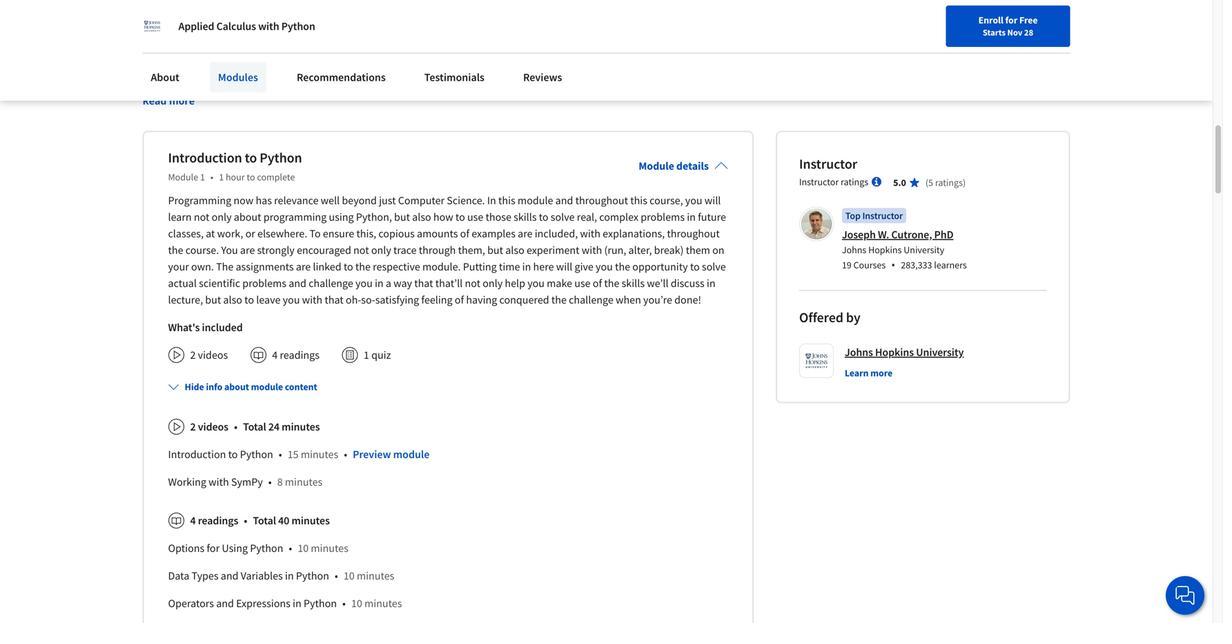 Task type: vqa. For each thing, say whether or not it's contained in the screenshot.
Language
no



Task type: locate. For each thing, give the bounding box(es) containing it.
more for read more
[[169, 94, 195, 107]]

videos inside hide info about module content region
[[198, 420, 228, 434]]

oh-
[[346, 293, 361, 307]]

2 horizontal spatial 1
[[364, 348, 369, 362]]

with down the real,
[[580, 227, 600, 241]]

1 vertical spatial about
[[224, 381, 249, 393]]

to inside hide info about module content region
[[228, 448, 238, 462]]

ratings right 5
[[935, 177, 963, 189]]

0 horizontal spatial module
[[251, 381, 283, 393]]

0 vertical spatial about
[[234, 210, 261, 224]]

0 vertical spatial python,
[[293, 142, 327, 155]]

essential
[[602, 70, 642, 83]]

0 horizontal spatial but
[[205, 293, 221, 307]]

these
[[504, 99, 531, 112]]

you're
[[643, 293, 672, 307]]

work,
[[217, 227, 243, 241]]

1 vertical spatial 4
[[190, 514, 196, 528]]

apply down numerical in the left top of the page
[[575, 70, 600, 83]]

just right beyond
[[379, 194, 396, 208]]

linked
[[313, 260, 341, 274]]

introduction inside introduction to python module 1 • 1 hour to complete
[[168, 149, 242, 167]]

1 vertical spatial use
[[574, 277, 591, 290]]

0 horizontal spatial python,
[[293, 142, 327, 155]]

to up details
[[681, 99, 690, 112]]

designed
[[206, 41, 247, 54]]

functions,
[[265, 113, 309, 126]]

applied down challenging
[[143, 70, 176, 83]]

2 2 videos from the top
[[190, 420, 228, 434]]

1 vertical spatial python,
[[356, 210, 392, 224]]

instructor up w.
[[862, 210, 903, 222]]

how up the amounts
[[433, 210, 453, 224]]

4 readings
[[272, 348, 320, 362], [190, 514, 238, 528]]

challenging
[[143, 55, 194, 68]]

this,
[[356, 227, 376, 241]]

actual
[[168, 277, 197, 290]]

and right types
[[221, 569, 238, 583]]

1 horizontal spatial use
[[574, 277, 591, 290]]

2 videos down "info"
[[190, 420, 228, 434]]

to down the fields
[[245, 149, 257, 167]]

1 vertical spatial course.
[[186, 243, 219, 257]]

derivatives
[[421, 113, 469, 126]]

fields
[[235, 128, 259, 141]]

this
[[143, 41, 161, 54]]

0 horizontal spatial skills
[[514, 210, 537, 224]]

only up the having
[[483, 277, 503, 290]]

python, inside this course is designed for the python programmer who wants to develop the foundations of calculus to help solve challenging problems as well as the student of mathematics looking to learn the theory and numerical techniques of applied calculus implemented in python. by the end of this course, you will have learned how to apply essential calculus concepts to develop robust python applications that solve a variety of real-world challenges.  video lectures, readings, worked examples, assessments, and python code are all provided in the course. these are used to illustrate techniques to solve equations, work with functions, and compute and apply derivatives and integrals. if you are interested in starting to develop concepts in fields such as applied math, data science, cybersecurity, or artificial intelligence, or just need a refresher of calculus or coding in python, then this course is right for you.
[[293, 142, 327, 155]]

1 left 'quiz'
[[364, 348, 369, 362]]

0 vertical spatial throughout
[[575, 194, 628, 208]]

1 vertical spatial more
[[871, 367, 893, 379]]

leave
[[256, 293, 281, 307]]

2 videos inside hide info about module content region
[[190, 420, 228, 434]]

johns hopkins university
[[845, 346, 964, 359]]

python
[[281, 19, 315, 33], [282, 41, 314, 54], [268, 84, 299, 97], [309, 99, 341, 112], [260, 149, 302, 167], [240, 448, 273, 462], [250, 542, 283, 555], [296, 569, 329, 583], [304, 597, 337, 611]]

calculus inside this course is designed for the python programmer who wants to develop the foundations of calculus to help solve challenging problems as well as the student of mathematics looking to learn the theory and numerical techniques of applied calculus implemented in python. by the end of this course, you will have learned how to apply essential calculus concepts to develop robust python applications that solve a variety of real-world challenges.  video lectures, readings, worked examples, assessments, and python code are all provided in the course. these are used to illustrate techniques to solve equations, work with functions, and compute and apply derivatives and integrals. if you are interested in starting to develop concepts in fields such as applied math, data science, cybersecurity, or artificial intelligence, or just need a refresher of calculus or coding in python, then this course is right for you.
[[564, 41, 601, 54]]

for inside the enroll for free starts nov 28
[[1005, 14, 1018, 26]]

2 vertical spatial will
[[556, 260, 572, 274]]

course, inside this course is designed for the python programmer who wants to develop the foundations of calculus to help solve challenging problems as well as the student of mathematics looking to learn the theory and numerical techniques of applied calculus implemented in python. by the end of this course, you will have learned how to apply essential calculus concepts to develop robust python applications that solve a variety of real-world challenges.  video lectures, readings, worked examples, assessments, and python code are all provided in the course. these are used to illustrate techniques to solve equations, work with functions, and compute and apply derivatives and integrals. if you are interested in starting to develop concepts in fields such as applied math, data science, cybersecurity, or artificial intelligence, or just need a refresher of calculus or coding in python, then this course is right for you.
[[409, 70, 441, 83]]

new
[[870, 43, 888, 56]]

more
[[169, 94, 195, 107], [871, 367, 893, 379]]

introduction inside hide info about module content region
[[168, 448, 226, 462]]

johns hopkins university image
[[143, 17, 162, 36]]

total for total 40 minutes
[[253, 514, 276, 528]]

just down interested
[[606, 128, 623, 141]]

data types and variables in python • 10 minutes
[[168, 569, 394, 583]]

0 vertical spatial develop
[[440, 41, 475, 54]]

0 horizontal spatial 4 readings
[[190, 514, 238, 528]]

satisfying
[[375, 293, 419, 307]]

or right work,
[[245, 227, 255, 241]]

to left the leave
[[244, 293, 254, 307]]

not down this,
[[353, 243, 369, 257]]

starting
[[640, 113, 674, 126]]

readings up content
[[280, 348, 320, 362]]

you up future
[[685, 194, 702, 208]]

1 horizontal spatial that
[[359, 84, 377, 97]]

0 horizontal spatial your
[[168, 260, 189, 274]]

video
[[561, 84, 586, 97]]

0 horizontal spatial use
[[467, 210, 483, 224]]

science,
[[384, 128, 420, 141]]

looking
[[414, 55, 447, 68]]

not down programming
[[194, 210, 209, 224]]

2 2 from the top
[[190, 420, 196, 434]]

end
[[358, 70, 376, 83]]

or inside programming now has relevance well beyond just computer science. in this module and throughout this course, you will learn not only about programming using python, but also how to use those skills to solve real, complex problems in future classes, at work, or elsewhere. to ensure this, copious amounts of examples are included, with explanations, throughout the course. you are strongly encouraged not only trace through them, but also experiment with (run, alter, break) them on your own. the assignments are linked to the respective module. putting time in here will give you the opportunity to solve actual scientific problems and challenge you in a way that that'll not only help you make use of the skills we'll discuss in lecture, but also to leave you with that oh-so-satisfying feeling of having conquered the challenge when you're done!
[[245, 227, 255, 241]]

throughout up the real,
[[575, 194, 628, 208]]

0 vertical spatial johns
[[842, 244, 866, 256]]

0 horizontal spatial applied
[[143, 70, 176, 83]]

2 horizontal spatial develop
[[440, 41, 475, 54]]

0 vertical spatial course.
[[469, 99, 502, 112]]

0 horizontal spatial also
[[223, 293, 242, 307]]

0 vertical spatial well
[[254, 55, 272, 68]]

module up included, on the top of page
[[518, 194, 553, 208]]

0 vertical spatial use
[[467, 210, 483, 224]]

with inside hide info about module content region
[[209, 475, 229, 489]]

1 introduction from the top
[[168, 149, 242, 167]]

in
[[487, 194, 496, 208]]

then
[[329, 142, 350, 155]]

module left content
[[251, 381, 283, 393]]

1 vertical spatial videos
[[198, 420, 228, 434]]

is down applied
[[196, 41, 203, 54]]

python, inside programming now has relevance well beyond just computer science. in this module and throughout this course, you will learn not only about programming using python, but also how to use those skills to solve real, complex problems in future classes, at work, or elsewhere. to ensure this, copious amounts of examples are included, with explanations, throughout the course. you are strongly encouraged not only trace through them, but also experiment with (run, alter, break) them on your own. the assignments are linked to the respective module. putting time in here will give you the opportunity to solve actual scientific problems and challenge you in a way that that'll not only help you make use of the skills we'll discuss in lecture, but also to leave you with that oh-so-satisfying feeling of having conquered the challenge when you're done!
[[356, 210, 392, 224]]

0 vertical spatial applied
[[143, 70, 176, 83]]

1 vertical spatial module
[[251, 381, 283, 393]]

0 horizontal spatial help
[[505, 277, 525, 290]]

what's
[[168, 321, 200, 335]]

0 vertical spatial instructor
[[799, 155, 857, 173]]

1 2 from the top
[[190, 348, 196, 362]]

0 horizontal spatial module
[[168, 171, 198, 183]]

1 vertical spatial challenge
[[569, 293, 614, 307]]

those
[[486, 210, 511, 224]]

throughout
[[575, 194, 628, 208], [667, 227, 720, 241]]

how inside this course is designed for the python programmer who wants to develop the foundations of calculus to help solve challenging problems as well as the student of mathematics looking to learn the theory and numerical techniques of applied calculus implemented in python. by the end of this course, you will have learned how to apply essential calculus concepts to develop robust python applications that solve a variety of real-world challenges.  video lectures, readings, worked examples, assessments, and python code are all provided in the course. these are used to illustrate techniques to solve equations, work with functions, and compute and apply derivatives and integrals. if you are interested in starting to develop concepts in fields such as applied math, data science, cybersecurity, or artificial intelligence, or just need a refresher of calculus or coding in python, then this course is right for you.
[[542, 70, 561, 83]]

info about module content element
[[163, 369, 728, 623]]

a up provided
[[405, 84, 410, 97]]

cybersecurity,
[[422, 128, 485, 141]]

1 horizontal spatial is
[[404, 142, 411, 155]]

courses
[[854, 259, 886, 271]]

course. down world
[[469, 99, 502, 112]]

2 horizontal spatial problems
[[641, 210, 685, 224]]

1 vertical spatial total
[[253, 514, 276, 528]]

2 videos from the top
[[198, 420, 228, 434]]

readings
[[280, 348, 320, 362], [198, 514, 238, 528]]

0 horizontal spatial not
[[194, 210, 209, 224]]

0 vertical spatial apply
[[575, 70, 600, 83]]

johns up the learn
[[845, 346, 873, 359]]

of up numerical in the left top of the page
[[552, 41, 561, 54]]

a down starting
[[650, 128, 656, 141]]

1 horizontal spatial course,
[[650, 194, 683, 208]]

how inside programming now has relevance well beyond just computer science. in this module and throughout this course, you will learn not only about programming using python, but also how to use those skills to solve real, complex problems in future classes, at work, or elsewhere. to ensure this, copious amounts of examples are included, with explanations, throughout the course. you are strongly encouraged not only trace through them, but also experiment with (run, alter, break) them on your own. the assignments are linked to the respective module. putting time in here will give you the opportunity to solve actual scientific problems and challenge you in a way that that'll not only help you make use of the skills we'll discuss in lecture, but also to leave you with that oh-so-satisfying feeling of having conquered the challenge when you're done!
[[433, 210, 453, 224]]

of up them,
[[460, 227, 469, 241]]

examples,
[[179, 99, 224, 112]]

0 vertical spatial not
[[194, 210, 209, 224]]

applied calculus with python
[[178, 19, 315, 33]]

0 horizontal spatial more
[[169, 94, 195, 107]]

2 down the hide
[[190, 420, 196, 434]]

develop up testimonials link
[[440, 41, 475, 54]]

1 horizontal spatial 4
[[272, 348, 278, 362]]

0 vertical spatial your
[[849, 43, 868, 56]]

problems down the designed
[[196, 55, 239, 68]]

about inside dropdown button
[[224, 381, 249, 393]]

0 horizontal spatial how
[[433, 210, 453, 224]]

to up looking
[[428, 41, 437, 54]]

hopkins
[[868, 244, 902, 256], [875, 346, 914, 359]]

problems up explanations,
[[641, 210, 685, 224]]

1 horizontal spatial will
[[556, 260, 572, 274]]

2 vertical spatial problems
[[242, 277, 286, 290]]

only down this,
[[371, 243, 391, 257]]

module inside region
[[393, 448, 430, 462]]

instructor for instructor
[[799, 155, 857, 173]]

1 vertical spatial your
[[168, 260, 189, 274]]

are
[[368, 99, 382, 112], [533, 99, 548, 112], [563, 113, 578, 126], [518, 227, 533, 241], [240, 243, 255, 257], [296, 260, 311, 274]]

module right preview
[[393, 448, 430, 462]]

of up the readings,
[[656, 55, 665, 68]]

who
[[377, 41, 396, 54]]

worked
[[143, 99, 176, 112]]

scientific
[[199, 277, 240, 290]]

2 vertical spatial develop
[[143, 128, 178, 141]]

more up equations,
[[169, 94, 195, 107]]

data
[[168, 569, 189, 583]]

introduction
[[168, 149, 242, 167], [168, 448, 226, 462]]

2 inside hide info about module content region
[[190, 420, 196, 434]]

quiz
[[371, 348, 391, 362]]

that inside this course is designed for the python programmer who wants to develop the foundations of calculus to help solve challenging problems as well as the student of mathematics looking to learn the theory and numerical techniques of applied calculus implemented in python. by the end of this course, you will have learned how to apply essential calculus concepts to develop robust python applications that solve a variety of real-world challenges.  video lectures, readings, worked examples, assessments, and python code are all provided in the course. these are used to illustrate techniques to solve equations, work with functions, and compute and apply derivatives and integrals. if you are interested in starting to develop concepts in fields such as applied math, data science, cybersecurity, or artificial intelligence, or just need a refresher of calculus or coding in python, then this course is right for you.
[[359, 84, 377, 97]]

help down the time
[[505, 277, 525, 290]]

course. up own.
[[186, 243, 219, 257]]

of down that'll
[[455, 293, 464, 307]]

0 vertical spatial that
[[359, 84, 377, 97]]

2 horizontal spatial but
[[487, 243, 503, 257]]

businesses
[[129, 7, 182, 21]]

0 vertical spatial hopkins
[[868, 244, 902, 256]]

0 vertical spatial course,
[[409, 70, 441, 83]]

real,
[[577, 210, 597, 224]]

introduction to python module 1 • 1 hour to complete
[[168, 149, 302, 183]]

read more
[[143, 94, 195, 107]]

2 videos down 'what's included'
[[190, 348, 228, 362]]

respective
[[373, 260, 420, 274]]

0 horizontal spatial course,
[[409, 70, 441, 83]]

1 horizontal spatial just
[[606, 128, 623, 141]]

preview module link
[[353, 448, 430, 462]]

4 readings inside hide info about module content region
[[190, 514, 238, 528]]

0 horizontal spatial apply
[[394, 113, 418, 126]]

instructor up instructor ratings
[[799, 155, 857, 173]]

calculus up examples,
[[178, 70, 214, 83]]

solve up essential
[[638, 41, 661, 54]]

not down putting
[[465, 277, 480, 290]]

2 horizontal spatial only
[[483, 277, 503, 290]]

applied up then
[[297, 128, 331, 141]]

a inside programming now has relevance well beyond just computer science. in this module and throughout this course, you will learn not only about programming using python, but also how to use those skills to solve real, complex problems in future classes, at work, or elsewhere. to ensure this, copious amounts of examples are included, with explanations, throughout the course. you are strongly encouraged not only trace through them, but also experiment with (run, alter, break) them on your own. the assignments are linked to the respective module. putting time in here will give you the opportunity to solve actual scientific problems and challenge you in a way that that'll not only help you make use of the skills we'll discuss in lecture, but also to leave you with that oh-so-satisfying feeling of having conquered the challenge when you're done!
[[386, 277, 391, 290]]

1 vertical spatial also
[[505, 243, 524, 257]]

instructor ratings
[[799, 176, 868, 188]]

0 horizontal spatial well
[[254, 55, 272, 68]]

1 vertical spatial 2
[[190, 420, 196, 434]]

joseph w. cutrone, phd image
[[801, 209, 832, 239]]

course up challenging
[[163, 41, 194, 54]]

10
[[298, 542, 309, 555], [344, 569, 355, 583], [351, 597, 362, 611]]

are right 'you'
[[240, 243, 255, 257]]

hopkins down w.
[[868, 244, 902, 256]]

course, inside programming now has relevance well beyond just computer science. in this module and throughout this course, you will learn not only about programming using python, but also how to use those skills to solve real, complex problems in future classes, at work, or elsewhere. to ensure this, copious amounts of examples are included, with explanations, throughout the course. you are strongly encouraged not only trace through them, but also experiment with (run, alter, break) them on your own. the assignments are linked to the respective module. putting time in here will give you the opportunity to solve actual scientific problems and challenge you in a way that that'll not only help you make use of the skills we'll discuss in lecture, but also to leave you with that oh-so-satisfying feeling of having conquered the challenge when you're done!
[[650, 194, 683, 208]]

hopkins inside johns hopkins university link
[[875, 346, 914, 359]]

reviews link
[[515, 62, 570, 92]]

with
[[258, 19, 279, 33], [243, 113, 262, 126], [580, 227, 600, 241], [582, 243, 602, 257], [302, 293, 322, 307], [209, 475, 229, 489]]

0 vertical spatial 4 readings
[[272, 348, 320, 362]]

intelligence,
[[538, 128, 591, 141]]

1 quiz
[[364, 348, 391, 362]]

0 vertical spatial more
[[169, 94, 195, 107]]

real-
[[457, 84, 478, 97]]

total left 40 at the left of the page
[[253, 514, 276, 528]]

1 horizontal spatial module
[[639, 159, 674, 173]]

•
[[210, 171, 213, 183], [891, 258, 895, 272], [234, 420, 238, 434], [279, 448, 282, 462], [344, 448, 347, 462], [268, 475, 272, 489], [244, 514, 247, 528], [289, 542, 292, 555], [335, 569, 338, 583], [342, 597, 346, 611]]

0 vertical spatial readings
[[280, 348, 320, 362]]

module left details
[[639, 159, 674, 173]]

course, up variety
[[409, 70, 441, 83]]

0 horizontal spatial 1
[[200, 171, 205, 183]]

1 horizontal spatial problems
[[242, 277, 286, 290]]

• left hour
[[210, 171, 213, 183]]

variety
[[413, 84, 443, 97]]

on
[[712, 243, 724, 257]]

skills right those
[[514, 210, 537, 224]]

0 vertical spatial videos
[[198, 348, 228, 362]]

you.
[[453, 142, 472, 155]]

introduction up working
[[168, 448, 226, 462]]

module
[[518, 194, 553, 208], [251, 381, 283, 393], [393, 448, 430, 462]]

university inside the top instructor joseph w. cutrone, phd johns hopkins university 19 courses • 283,333 learners
[[904, 244, 944, 256]]

4 up hide info about module content
[[272, 348, 278, 362]]

1 horizontal spatial ratings
[[935, 177, 963, 189]]

will up make
[[556, 260, 572, 274]]

well inside this course is designed for the python programmer who wants to develop the foundations of calculus to help solve challenging problems as well as the student of mathematics looking to learn the theory and numerical techniques of applied calculus implemented in python. by the end of this course, you will have learned how to apply essential calculus concepts to develop robust python applications that solve a variety of real-world challenges.  video lectures, readings, worked examples, assessments, and python code are all provided in the course. these are used to illustrate techniques to solve equations, work with functions, and compute and apply derivatives and integrals. if you are interested in starting to develop concepts in fields such as applied math, data science, cybersecurity, or artificial intelligence, or just need a refresher of calculus or coding in python, then this course is right for you.
[[254, 55, 272, 68]]

apply up science,
[[394, 113, 418, 126]]

1 horizontal spatial your
[[849, 43, 868, 56]]

instructor for instructor ratings
[[799, 176, 839, 188]]

total left 24
[[243, 420, 266, 434]]

concepts
[[143, 84, 183, 97], [181, 128, 221, 141]]

using
[[329, 210, 354, 224]]

johns down the joseph
[[842, 244, 866, 256]]

• left 15
[[279, 448, 282, 462]]

0 vertical spatial learn
[[461, 55, 484, 68]]

None search field
[[197, 36, 528, 64]]

module up programming
[[168, 171, 198, 183]]

experiment
[[527, 243, 580, 257]]

examples
[[472, 227, 516, 241]]

0 vertical spatial only
[[212, 210, 232, 224]]

1 vertical spatial course,
[[650, 194, 683, 208]]

will up future
[[705, 194, 721, 208]]

robust
[[235, 84, 265, 97]]

0 horizontal spatial is
[[196, 41, 203, 54]]

equations,
[[168, 113, 215, 126]]

well inside programming now has relevance well beyond just computer science. in this module and throughout this course, you will learn not only about programming using python, but also how to use those skills to solve real, complex problems in future classes, at work, or elsewhere. to ensure this, copious amounts of examples are included, with explanations, throughout the course. you are strongly encouraged not only trace through them, but also experiment with (run, alter, break) them on your own. the assignments are linked to the respective module. putting time in here will give you the opportunity to solve actual scientific problems and challenge you in a way that that'll not only help you make use of the skills we'll discuss in lecture, but also to leave you with that oh-so-satisfying feeling of having conquered the challenge when you're done!
[[321, 194, 340, 208]]

1 horizontal spatial learn
[[461, 55, 484, 68]]

if
[[536, 113, 542, 126]]

• left 283,333
[[891, 258, 895, 272]]

solve up all at the top of page
[[379, 84, 403, 97]]

compute
[[331, 113, 371, 126]]

1 horizontal spatial well
[[321, 194, 340, 208]]

2 vertical spatial module
[[393, 448, 430, 462]]

calculus up the designed
[[216, 19, 256, 33]]

0 horizontal spatial course
[[163, 41, 194, 54]]

how
[[542, 70, 561, 83], [433, 210, 453, 224]]

1 horizontal spatial course.
[[469, 99, 502, 112]]

complete
[[257, 171, 295, 183]]

well up using
[[321, 194, 340, 208]]

0 vertical spatial will
[[463, 70, 478, 83]]

1 videos from the top
[[198, 348, 228, 362]]

2
[[190, 348, 196, 362], [190, 420, 196, 434]]

1 horizontal spatial more
[[871, 367, 893, 379]]

learn inside programming now has relevance well beyond just computer science. in this module and throughout this course, you will learn not only about programming using python, but also how to use those skills to solve real, complex problems in future classes, at work, or elsewhere. to ensure this, copious amounts of examples are included, with explanations, throughout the course. you are strongly encouraged not only trace through them, but also experiment with (run, alter, break) them on your own. the assignments are linked to the respective module. putting time in here will give you the opportunity to solve actual scientific problems and challenge you in a way that that'll not only help you make use of the skills we'll discuss in lecture, but also to leave you with that oh-so-satisfying feeling of having conquered the challenge when you're done!
[[168, 210, 192, 224]]

and up 'reviews'
[[536, 55, 553, 68]]

top
[[845, 210, 861, 222]]

illustrate
[[587, 99, 626, 112]]

2 introduction from the top
[[168, 448, 226, 462]]

techniques down the readings,
[[629, 99, 678, 112]]

2 vertical spatial only
[[483, 277, 503, 290]]

calculus up numerical in the left top of the page
[[564, 41, 601, 54]]

0 horizontal spatial just
[[379, 194, 396, 208]]

2 horizontal spatial not
[[465, 277, 480, 290]]

1 horizontal spatial 1
[[219, 171, 224, 183]]

used
[[551, 99, 572, 112]]

complex
[[599, 210, 639, 224]]

0 vertical spatial challenge
[[309, 277, 353, 290]]

and
[[536, 55, 553, 68], [289, 99, 307, 112], [312, 113, 329, 126], [374, 113, 391, 126], [472, 113, 489, 126], [555, 194, 573, 208], [289, 277, 306, 290], [221, 569, 238, 583], [216, 597, 234, 611]]

by
[[846, 309, 861, 326]]

has
[[256, 194, 272, 208]]

0 horizontal spatial that
[[325, 293, 344, 307]]

0 vertical spatial also
[[412, 210, 431, 224]]

use down science. in the top left of the page
[[467, 210, 483, 224]]

learn more
[[845, 367, 893, 379]]

0 vertical spatial how
[[542, 70, 561, 83]]

and down "assignments"
[[289, 277, 306, 290]]



Task type: describe. For each thing, give the bounding box(es) containing it.
are left included, on the top of page
[[518, 227, 533, 241]]

to right hour
[[247, 171, 255, 183]]

read more button
[[143, 94, 195, 108]]

show notifications image
[[1026, 45, 1043, 61]]

with up 'give'
[[582, 243, 602, 257]]

introduction for introduction to python module 1 • 1 hour to complete
[[168, 149, 242, 167]]

in down such
[[282, 142, 290, 155]]

of down mathematics
[[378, 70, 387, 83]]

problems inside this course is designed for the python programmer who wants to develop the foundations of calculus to help solve challenging problems as well as the student of mathematics looking to learn the theory and numerical techniques of applied calculus implemented in python. by the end of this course, you will have learned how to apply essential calculus concepts to develop robust python applications that solve a variety of real-world challenges.  video lectures, readings, worked examples, assessments, and python code are all provided in the course. these are used to illustrate techniques to solve equations, work with functions, and compute and apply derivatives and integrals. if you are interested in starting to develop concepts in fields such as applied math, data science, cybersecurity, or artificial intelligence, or just need a refresher of calculus or coding in python, then this course is right for you.
[[196, 55, 239, 68]]

work
[[218, 113, 240, 126]]

trace
[[393, 243, 417, 257]]

artificial
[[500, 128, 535, 141]]

2 vertical spatial not
[[465, 277, 480, 290]]

python.
[[291, 70, 325, 83]]

types
[[192, 569, 219, 583]]

student
[[304, 55, 339, 68]]

in left 'here'
[[522, 260, 531, 274]]

having
[[466, 293, 497, 307]]

and up functions,
[[289, 99, 307, 112]]

1 vertical spatial 10
[[344, 569, 355, 583]]

with up implemented at top
[[258, 19, 279, 33]]

in left python.
[[280, 70, 288, 83]]

strongly
[[257, 243, 295, 257]]

hopkins inside the top instructor joseph w. cutrone, phd johns hopkins university 19 courses • 283,333 learners
[[868, 244, 902, 256]]

this down data
[[353, 142, 369, 155]]

or down interested
[[594, 128, 604, 141]]

instructor inside the top instructor joseph w. cutrone, phd johns hopkins university 19 courses • 283,333 learners
[[862, 210, 903, 222]]

way
[[394, 277, 412, 290]]

expressions
[[236, 597, 291, 611]]

are up if
[[533, 99, 548, 112]]

need
[[625, 128, 648, 141]]

for down applied calculus with python
[[249, 41, 262, 54]]

in up derivatives
[[440, 99, 449, 112]]

to down them
[[690, 260, 700, 274]]

1 vertical spatial that
[[414, 277, 433, 290]]

of right refresher
[[187, 142, 196, 155]]

• inside the top instructor joseph w. cutrone, phd johns hopkins university 19 courses • 283,333 learners
[[891, 258, 895, 272]]

operators
[[168, 597, 214, 611]]

in down the data types and variables in python • 10 minutes
[[293, 597, 301, 611]]

of left real-
[[446, 84, 455, 97]]

using
[[222, 542, 248, 555]]

to down science. in the top left of the page
[[456, 210, 465, 224]]

that'll
[[435, 277, 463, 290]]

you right the leave
[[283, 293, 300, 307]]

• left preview
[[344, 448, 347, 462]]

lectures,
[[589, 84, 627, 97]]

discuss
[[671, 277, 705, 290]]

feeling
[[421, 293, 453, 307]]

module inside introduction to python module 1 • 1 hour to complete
[[168, 171, 198, 183]]

1 horizontal spatial challenge
[[569, 293, 614, 307]]

1 vertical spatial techniques
[[629, 99, 678, 112]]

module inside dropdown button
[[251, 381, 283, 393]]

offered
[[799, 309, 843, 326]]

in down work
[[224, 128, 232, 141]]

and right operators
[[216, 597, 234, 611]]

1 vertical spatial develop
[[197, 84, 233, 97]]

1 horizontal spatial not
[[353, 243, 369, 257]]

and up included, on the top of page
[[555, 194, 573, 208]]

in up need
[[629, 113, 637, 126]]

in left future
[[687, 210, 696, 224]]

about
[[151, 70, 179, 84]]

1 vertical spatial only
[[371, 243, 391, 257]]

0 vertical spatial calculus
[[216, 19, 256, 33]]

• total 40 minutes
[[244, 514, 330, 528]]

and down applications
[[312, 113, 329, 126]]

working
[[168, 475, 206, 489]]

total for total 24 minutes
[[243, 420, 266, 434]]

content
[[285, 381, 317, 393]]

solve up included, on the top of page
[[551, 210, 575, 224]]

• left 8
[[268, 475, 272, 489]]

1 horizontal spatial readings
[[280, 348, 320, 362]]

with down the linked
[[302, 293, 322, 307]]

more for learn more
[[871, 367, 893, 379]]

1 horizontal spatial also
[[412, 210, 431, 224]]

0 horizontal spatial ratings
[[841, 176, 868, 188]]

5.0
[[893, 177, 906, 189]]

we'll
[[647, 277, 669, 290]]

1 vertical spatial throughout
[[667, 227, 720, 241]]

to up examples,
[[185, 84, 195, 97]]

2 vertical spatial that
[[325, 293, 344, 307]]

calculus down work
[[199, 142, 235, 155]]

cutrone,
[[891, 228, 932, 242]]

of down 'give'
[[593, 277, 602, 290]]

opportunity
[[632, 260, 688, 274]]

1 vertical spatial johns
[[845, 346, 873, 359]]

are left all at the top of page
[[368, 99, 382, 112]]

them,
[[458, 243, 485, 257]]

for down the cybersecurity,
[[438, 142, 451, 155]]

elsewhere.
[[257, 227, 307, 241]]

1 vertical spatial is
[[404, 142, 411, 155]]

joseph
[[842, 228, 876, 242]]

will inside this course is designed for the python programmer who wants to develop the foundations of calculus to help solve challenging problems as well as the student of mathematics looking to learn the theory and numerical techniques of applied calculus implemented in python. by the end of this course, you will have learned how to apply essential calculus concepts to develop robust python applications that solve a variety of real-world challenges.  video lectures, readings, worked examples, assessments, and python code are all provided in the course. these are used to illustrate techniques to solve equations, work with functions, and compute and apply derivatives and integrals. if you are interested in starting to develop concepts in fields such as applied math, data science, cybersecurity, or artificial intelligence, or just need a refresher of calculus or coding in python, then this course is right for you.
[[463, 70, 478, 83]]

modules link
[[210, 62, 266, 92]]

0 vertical spatial 10
[[298, 542, 309, 555]]

programming
[[263, 210, 327, 224]]

0 vertical spatial skills
[[514, 210, 537, 224]]

solve down on
[[702, 260, 726, 274]]

• left 24
[[234, 420, 238, 434]]

0 vertical spatial course
[[163, 41, 194, 54]]

to right starting
[[677, 113, 686, 126]]

options
[[168, 542, 204, 555]]

1 horizontal spatial apply
[[575, 70, 600, 83]]

beyond
[[342, 194, 377, 208]]

of down programmer
[[342, 55, 351, 68]]

to up video
[[563, 70, 573, 83]]

learn inside this course is designed for the python programmer who wants to develop the foundations of calculus to help solve challenging problems as well as the student of mathematics looking to learn the theory and numerical techniques of applied calculus implemented in python. by the end of this course, you will have learned how to apply essential calculus concepts to develop robust python applications that solve a variety of real-world challenges.  video lectures, readings, worked examples, assessments, and python code are all provided in the course. these are used to illustrate techniques to solve equations, work with functions, and compute and apply derivatives and integrals. if you are interested in starting to develop concepts in fields such as applied math, data science, cybersecurity, or artificial intelligence, or just need a refresher of calculus or coding in python, then this course is right for you.
[[461, 55, 484, 68]]

or down integrals.
[[487, 128, 497, 141]]

module inside programming now has relevance well beyond just computer science. in this module and throughout this course, you will learn not only about programming using python, but also how to use those skills to solve real, complex problems in future classes, at work, or elsewhere. to ensure this, copious amounts of examples are included, with explanations, throughout the course. you are strongly encouraged not only trace through them, but also experiment with (run, alter, break) them on your own. the assignments are linked to the respective module. putting time in here will give you the opportunity to solve actual scientific problems and challenge you in a way that that'll not only help you make use of the skills we'll discuss in lecture, but also to leave you with that oh-so-satisfying feeling of having conquered the challenge when you're done!
[[518, 194, 553, 208]]

recommendations link
[[288, 62, 394, 92]]

you right if
[[544, 113, 561, 126]]

johns inside the top instructor joseph w. cutrone, phd johns hopkins university 19 courses • 283,333 learners
[[842, 244, 866, 256]]

1 horizontal spatial skills
[[622, 277, 645, 290]]

so-
[[361, 293, 375, 307]]

• up using
[[244, 514, 247, 528]]

enroll
[[978, 14, 1004, 26]]

this down mathematics
[[390, 70, 406, 83]]

hide info about module content button
[[163, 375, 323, 399]]

2 vertical spatial also
[[223, 293, 242, 307]]

0 vertical spatial concepts
[[143, 84, 183, 97]]

explanations,
[[603, 227, 665, 241]]

or down the fields
[[237, 142, 247, 155]]

1 horizontal spatial a
[[405, 84, 410, 97]]

variables
[[241, 569, 283, 583]]

0 horizontal spatial only
[[212, 210, 232, 224]]

learners
[[934, 259, 967, 271]]

operators and expressions in python • 10 minutes
[[168, 597, 402, 611]]

help inside this course is designed for the python programmer who wants to develop the foundations of calculus to help solve challenging problems as well as the student of mathematics looking to learn the theory and numerical techniques of applied calculus implemented in python. by the end of this course, you will have learned how to apply essential calculus concepts to develop robust python applications that solve a variety of real-world challenges.  video lectures, readings, worked examples, assessments, and python code are all provided in the course. these are used to illustrate techniques to solve equations, work with functions, and compute and apply derivatives and integrals. if you are interested in starting to develop concepts in fields such as applied math, data science, cybersecurity, or artificial intelligence, or just need a refresher of calculus or coding in python, then this course is right for you.
[[615, 41, 635, 54]]

2 vertical spatial 10
[[351, 597, 362, 611]]

for inside hide info about module content region
[[207, 542, 220, 555]]

are left the linked
[[296, 260, 311, 274]]

testimonials link
[[416, 62, 493, 92]]

readings inside hide info about module content region
[[198, 514, 238, 528]]

options for using python • 10 minutes
[[168, 542, 348, 555]]

theory
[[504, 55, 534, 68]]

to right the linked
[[344, 260, 353, 274]]

0 vertical spatial is
[[196, 41, 203, 54]]

0 horizontal spatial throughout
[[575, 194, 628, 208]]

about inside programming now has relevance well beyond just computer science. in this module and throughout this course, you will learn not only about programming using python, but also how to use those skills to solve real, complex problems in future classes, at work, or elsewhere. to ensure this, copious amounts of examples are included, with explanations, throughout the course. you are strongly encouraged not only trace through them, but also experiment with (run, alter, break) them on your own. the assignments are linked to the respective module. putting time in here will give you the opportunity to solve actual scientific problems and challenge you in a way that that'll not only help you make use of the skills we'll discuss in lecture, but also to leave you with that oh-so-satisfying feeling of having conquered the challenge when you're done!
[[234, 210, 261, 224]]

1 horizontal spatial but
[[394, 210, 410, 224]]

0 horizontal spatial develop
[[143, 128, 178, 141]]

info
[[206, 381, 222, 393]]

assessments,
[[227, 99, 287, 112]]

computer
[[398, 194, 445, 208]]

course. inside programming now has relevance well beyond just computer science. in this module and throughout this course, you will learn not only about programming using python, but also how to use those skills to solve real, complex problems in future classes, at work, or elsewhere. to ensure this, copious amounts of examples are included, with explanations, throughout the course. you are strongly encouraged not only trace through them, but also experiment with (run, alter, break) them on your own. the assignments are linked to the respective module. putting time in here will give you the opportunity to solve actual scientific problems and challenge you in a way that that'll not only help you make use of the skills we'll discuss in lecture, but also to leave you with that oh-so-satisfying feeling of having conquered the challenge when you're done!
[[186, 243, 219, 257]]

introduction for introduction to python • 15 minutes • preview module
[[168, 448, 226, 462]]

you down (run, at the top
[[596, 260, 613, 274]]

hide info about module content
[[185, 381, 317, 393]]

free
[[1019, 14, 1038, 26]]

to up essential
[[604, 41, 613, 54]]

1 vertical spatial applied
[[297, 128, 331, 141]]

0 vertical spatial techniques
[[603, 55, 653, 68]]

calculus up the readings,
[[644, 70, 680, 83]]

help inside programming now has relevance well beyond just computer science. in this module and throughout this course, you will learn not only about programming using python, but also how to use those skills to solve real, complex problems in future classes, at work, or elsewhere. to ensure this, copious amounts of examples are included, with explanations, throughout the course. you are strongly encouraged not only trace through them, but also experiment with (run, alter, break) them on your own. the assignments are linked to the respective module. putting time in here will give you the opportunity to solve actual scientific problems and challenge you in a way that that'll not only help you make use of the skills we'll discuss in lecture, but also to leave you with that oh-so-satisfying feeling of having conquered the challenge when you're done!
[[505, 277, 525, 290]]

nov
[[1007, 27, 1023, 38]]

make
[[547, 277, 572, 290]]

283,333
[[901, 259, 932, 271]]

in up 'so-' on the left of the page
[[375, 277, 384, 290]]

coding
[[249, 142, 279, 155]]

to down video
[[575, 99, 584, 112]]

what's included
[[168, 321, 243, 335]]

data
[[362, 128, 382, 141]]

integrals.
[[492, 113, 533, 126]]

just inside this course is designed for the python programmer who wants to develop the foundations of calculus to help solve challenging problems as well as the student of mathematics looking to learn the theory and numerical techniques of applied calculus implemented in python. by the end of this course, you will have learned how to apply essential calculus concepts to develop robust python applications that solve a variety of real-world challenges.  video lectures, readings, worked examples, assessments, and python code are all provided in the course. these are used to illustrate techniques to solve equations, work with functions, and compute and apply derivatives and integrals. if you are interested in starting to develop concepts in fields such as applied math, data science, cybersecurity, or artificial intelligence, or just need a refresher of calculus or coding in python, then this course is right for you.
[[606, 128, 623, 141]]

introduction to python • 15 minutes • preview module
[[168, 448, 430, 462]]

you up 'so-' on the left of the page
[[355, 277, 373, 290]]

find
[[830, 43, 847, 56]]

career
[[890, 43, 916, 56]]

( 5 ratings )
[[926, 177, 966, 189]]

• down • total 40 minutes
[[289, 542, 292, 555]]

at
[[206, 227, 215, 241]]

hide info about module content region
[[168, 408, 728, 623]]

1 vertical spatial problems
[[641, 210, 685, 224]]

you down 'here'
[[527, 277, 545, 290]]

hide
[[185, 381, 204, 393]]

(run,
[[604, 243, 626, 257]]

reviews
[[523, 70, 562, 84]]

2 horizontal spatial a
[[650, 128, 656, 141]]

(
[[926, 177, 928, 189]]

and up the cybersecurity,
[[472, 113, 489, 126]]

through
[[419, 243, 456, 257]]

recommendations
[[297, 70, 386, 84]]

just inside programming now has relevance well beyond just computer science. in this module and throughout this course, you will learn not only about programming using python, but also how to use those skills to solve real, complex problems in future classes, at work, or elsewhere. to ensure this, copious amounts of examples are included, with explanations, throughout the course. you are strongly encouraged not only trace through them, but also experiment with (run, alter, break) them on your own. the assignments are linked to the respective module. putting time in here will give you the opportunity to solve actual scientific problems and challenge you in a way that that'll not only help you make use of the skills we'll discuss in lecture, but also to leave you with that oh-so-satisfying feeling of having conquered the challenge when you're done!
[[379, 194, 396, 208]]

done!
[[674, 293, 701, 307]]

encouraged
[[297, 243, 351, 257]]

your inside programming now has relevance well beyond just computer science. in this module and throughout this course, you will learn not only about programming using python, but also how to use those skills to solve real, complex problems in future classes, at work, or elsewhere. to ensure this, copious amounts of examples are included, with explanations, throughout the course. you are strongly encouraged not only trace through them, but also experiment with (run, alter, break) them on your own. the assignments are linked to the respective module. putting time in here will give you the opportunity to solve actual scientific problems and challenge you in a way that that'll not only help you make use of the skills we'll discuss in lecture, but also to leave you with that oh-so-satisfying feeling of having conquered the challenge when you're done!
[[168, 260, 189, 274]]

offered by
[[799, 309, 861, 326]]

python inside introduction to python module 1 • 1 hour to complete
[[260, 149, 302, 167]]

• up operators and expressions in python • 10 minutes
[[335, 569, 338, 583]]

amounts
[[417, 227, 458, 241]]

with inside this course is designed for the python programmer who wants to develop the foundations of calculus to help solve challenging problems as well as the student of mathematics looking to learn the theory and numerical techniques of applied calculus implemented in python. by the end of this course, you will have learned how to apply essential calculus concepts to develop robust python applications that solve a variety of real-world challenges.  video lectures, readings, worked examples, assessments, and python code are all provided in the course. these are used to illustrate techniques to solve equations, work with functions, and compute and apply derivatives and integrals. if you are interested in starting to develop concepts in fields such as applied math, data science, cybersecurity, or artificial intelligence, or just need a refresher of calculus or coding in python, then this course is right for you.
[[243, 113, 262, 126]]

to up testimonials
[[450, 55, 459, 68]]

this right in
[[498, 194, 515, 208]]

you up real-
[[444, 70, 461, 83]]

40
[[278, 514, 289, 528]]

solve down the worked
[[143, 113, 166, 126]]

and down all at the top of page
[[374, 113, 391, 126]]

1 vertical spatial university
[[916, 346, 964, 359]]

to up included, on the top of page
[[539, 210, 548, 224]]

4 inside hide info about module content region
[[190, 514, 196, 528]]

1 vertical spatial will
[[705, 194, 721, 208]]

• down the data types and variables in python • 10 minutes
[[342, 597, 346, 611]]

1 vertical spatial but
[[487, 243, 503, 257]]

code
[[343, 99, 365, 112]]

you
[[221, 243, 238, 257]]

programmer
[[316, 41, 374, 54]]

applications
[[302, 84, 356, 97]]

1 vertical spatial concepts
[[181, 128, 221, 141]]

this up complex
[[630, 194, 647, 208]]

read
[[143, 94, 167, 107]]

0 horizontal spatial challenge
[[309, 277, 353, 290]]

assignments
[[236, 260, 294, 274]]

course. inside this course is designed for the python programmer who wants to develop the foundations of calculus to help solve challenging problems as well as the student of mathematics looking to learn the theory and numerical techniques of applied calculus implemented in python. by the end of this course, you will have learned how to apply essential calculus concepts to develop robust python applications that solve a variety of real-world challenges.  video lectures, readings, worked examples, assessments, and python code are all provided in the course. these are used to illustrate techniques to solve equations, work with functions, and compute and apply derivatives and integrals. if you are interested in starting to develop concepts in fields such as applied math, data science, cybersecurity, or artificial intelligence, or just need a refresher of calculus or coding in python, then this course is right for you.
[[469, 99, 502, 112]]

in right the variables
[[285, 569, 294, 583]]

• inside introduction to python module 1 • 1 hour to complete
[[210, 171, 213, 183]]

copious
[[378, 227, 415, 241]]

here
[[533, 260, 554, 274]]

in right discuss
[[707, 277, 716, 290]]

conquered
[[499, 293, 549, 307]]

such
[[261, 128, 282, 141]]

1 horizontal spatial course
[[372, 142, 402, 155]]

enroll for free starts nov 28
[[978, 14, 1038, 38]]

1 2 videos from the top
[[190, 348, 228, 362]]

chat with us image
[[1174, 585, 1196, 607]]

own.
[[191, 260, 214, 274]]

are up intelligence,
[[563, 113, 578, 126]]

learned
[[505, 70, 539, 83]]



